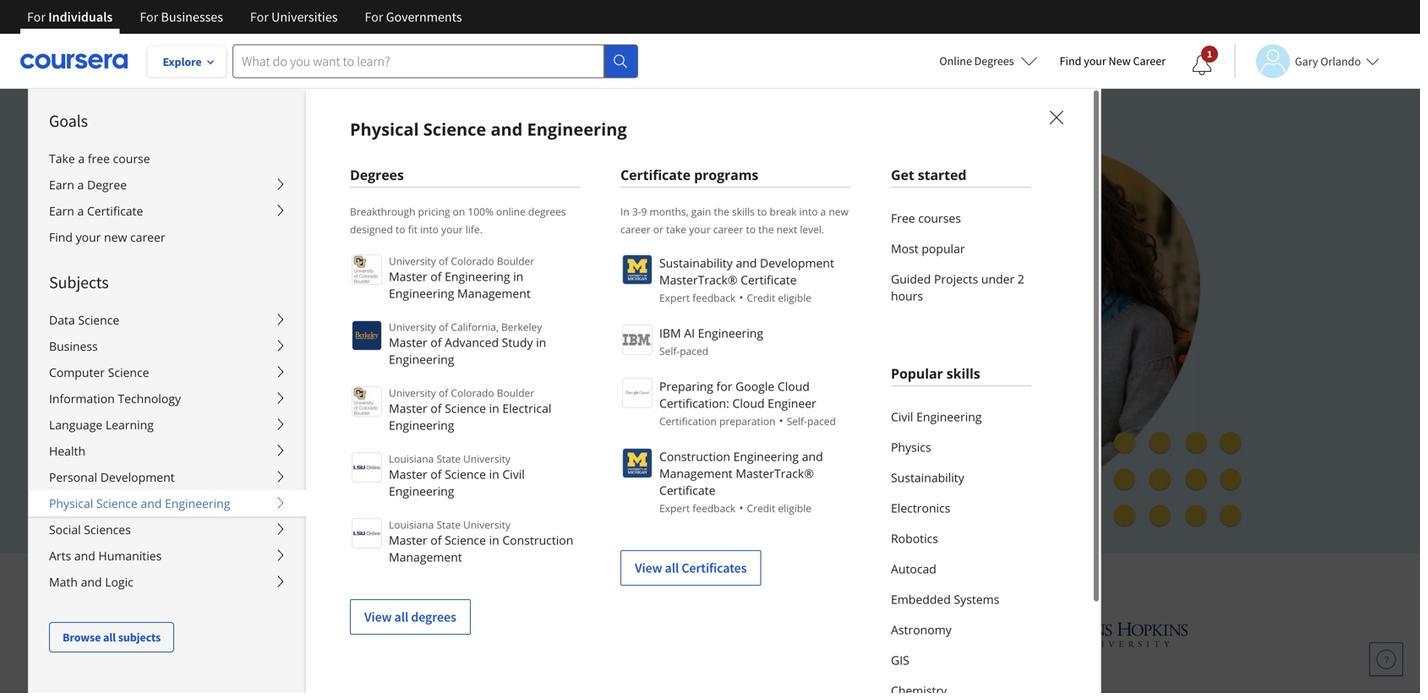 Task type: describe. For each thing, give the bounding box(es) containing it.
gary orlando
[[1295, 54, 1361, 69]]

health
[[49, 443, 85, 459]]

master inside louisiana state university master of science in civil engineering
[[389, 466, 428, 482]]

certificate up 9
[[621, 166, 691, 184]]

explore
[[163, 54, 202, 69]]

back
[[413, 458, 441, 474]]

for businesses
[[140, 8, 223, 25]]

physical science and engineering inside "dropdown button"
[[49, 496, 230, 512]]

engineering inside louisiana state university master of science in civil engineering
[[389, 483, 454, 499]]

plus
[[1009, 567, 1049, 594]]

of left california,
[[439, 320, 448, 334]]

subjects
[[49, 272, 109, 293]]

pricing
[[418, 205, 450, 219]]

take
[[666, 222, 687, 236]]

list for skills
[[891, 402, 1032, 693]]

learn from
[[372, 567, 483, 594]]

management inside university of colorado boulder master of engineering in engineering management
[[457, 285, 531, 301]]

free inside physical science and engineering menu item
[[891, 210, 915, 226]]

free inside button
[[315, 418, 340, 435]]

subjects
[[118, 630, 161, 645]]

science down what do you want to learn? text field
[[423, 118, 486, 141]]

programs—all
[[514, 267, 637, 292]]

boulder for science
[[497, 386, 535, 400]]

• inside sustainability and development mastertrack® certificate expert feedback • credit eligible
[[739, 289, 744, 305]]

autocad
[[891, 561, 937, 577]]

louisiana state university logo image for master of science in civil engineering
[[352, 452, 382, 483]]

most popular link
[[891, 233, 1032, 264]]

data
[[49, 312, 75, 328]]

and up online
[[491, 118, 523, 141]]

social
[[49, 522, 81, 538]]

preparing for google cloud certification: cloud engineer certification preparation • self-paced
[[660, 378, 836, 429]]

ibm ai engineering self-paced
[[660, 325, 764, 358]]

certificate programs
[[621, 166, 759, 184]]

university of colorado boulder logo image for master of science in electrical engineering
[[352, 386, 382, 417]]

certificate inside "dropdown button"
[[87, 203, 143, 219]]

most popular
[[891, 241, 965, 257]]

for for businesses
[[140, 8, 158, 25]]

paced inside preparing for google cloud certification: cloud engineer certification preparation • self-paced
[[808, 414, 836, 428]]

degree
[[87, 177, 127, 193]]

technology
[[118, 391, 181, 407]]

new inside explore menu element
[[104, 229, 127, 245]]

electrical
[[503, 400, 552, 416]]

partnername logo image for construction
[[622, 448, 653, 479]]

for governments
[[365, 8, 462, 25]]

gary
[[1295, 54, 1319, 69]]

university of colorado boulder logo image for master of engineering in engineering management
[[352, 255, 382, 285]]

physics
[[891, 439, 932, 455]]

degrees inside breakthrough pricing on 100% online degrees designed to fit into your life.
[[528, 205, 566, 219]]

projects
[[934, 271, 979, 287]]

goals
[[49, 110, 88, 131]]

free courses link
[[891, 203, 1032, 233]]

unlimited
[[220, 237, 305, 263]]

construction inside louisiana state university master of science in construction management
[[503, 532, 574, 548]]

of left advanced
[[431, 334, 442, 350]]

1 vertical spatial the
[[759, 222, 774, 236]]

find your new career link
[[29, 224, 306, 250]]

your inside unlimited access to 7,000+ world-class courses, hands-on projects, and job-ready certificate programs—all included in your subscription
[[220, 297, 259, 322]]

14-
[[327, 458, 344, 474]]

coursera plus image
[[220, 159, 477, 184]]

take a free course link
[[29, 145, 306, 172]]

find for find your new career
[[1060, 53, 1082, 68]]

under
[[982, 271, 1015, 287]]

sustainability and development mastertrack® certificate expert feedback • credit eligible
[[660, 255, 835, 305]]

eligible inside construction engineering and management mastertrack® certificate expert feedback • credit eligible
[[778, 501, 812, 515]]

businesses
[[161, 8, 223, 25]]

physics link
[[891, 432, 1032, 463]]

university of california, berkeley logo image
[[352, 320, 382, 351]]

civil inside list
[[891, 409, 914, 425]]

mastertrack® inside construction engineering and management mastertrack® certificate expert feedback • credit eligible
[[736, 465, 814, 482]]

3-
[[632, 205, 641, 219]]

engineering inside list
[[917, 409, 982, 425]]

to inside breakthrough pricing on 100% online degrees designed to fit into your life.
[[396, 222, 405, 236]]

computer science button
[[29, 359, 306, 386]]

data science button
[[29, 307, 306, 333]]

browse
[[63, 630, 101, 645]]

paced inside ibm ai engineering self-paced
[[680, 344, 709, 358]]

in inside university of colorado boulder master of engineering in engineering management
[[513, 268, 524, 285]]

programs
[[694, 166, 759, 184]]

university for master of advanced study in engineering
[[389, 320, 436, 334]]

guided projects under 2 hours
[[891, 271, 1025, 304]]

What do you want to learn? text field
[[233, 44, 605, 78]]

course
[[113, 151, 150, 167]]

information technology button
[[29, 386, 306, 412]]

view all certificates list
[[621, 253, 851, 586]]

science inside "dropdown button"
[[96, 496, 138, 512]]

1 vertical spatial with
[[872, 567, 912, 594]]

orlando
[[1321, 54, 1361, 69]]

/month,
[[240, 379, 288, 395]]

advanced
[[445, 334, 499, 350]]

science inside louisiana state university master of science in civil engineering
[[445, 466, 486, 482]]

of up "back"
[[431, 400, 442, 416]]

free
[[88, 151, 110, 167]]

construction engineering and management mastertrack® certificate expert feedback • credit eligible
[[660, 449, 823, 516]]

science inside louisiana state university master of science in construction management
[[445, 532, 486, 548]]

in inside university of colorado boulder master of science in electrical engineering
[[489, 400, 499, 416]]

johns hopkins university image
[[1028, 619, 1189, 650]]

courses
[[919, 210, 961, 226]]

job-
[[337, 267, 370, 292]]

and left companies
[[722, 567, 758, 594]]

certificate
[[424, 267, 510, 292]]

logic
[[105, 574, 133, 590]]

ai
[[684, 325, 695, 341]]

projects,
[[220, 267, 294, 292]]

0 horizontal spatial day
[[290, 418, 312, 435]]

get started
[[891, 166, 967, 184]]

coursera image
[[20, 48, 128, 75]]

louisiana for master of science in construction management
[[389, 518, 434, 532]]

of down university of california, berkeley master of advanced study in engineering at the left of page
[[439, 386, 448, 400]]

of left "world-"
[[439, 254, 448, 268]]

view all certificates
[[635, 560, 747, 577]]

7,000+
[[393, 237, 451, 263]]

certificate inside sustainability and development mastertrack® certificate expert feedback • credit eligible
[[741, 272, 797, 288]]

engineering inside ibm ai engineering self-paced
[[698, 325, 764, 341]]

computer
[[49, 364, 105, 381]]

state for engineering
[[437, 452, 461, 466]]

colorado for engineering
[[451, 254, 494, 268]]

to left break
[[758, 205, 767, 219]]

engineering inside construction engineering and management mastertrack® certificate expert feedback • credit eligible
[[734, 449, 799, 465]]

computer science
[[49, 364, 149, 381]]

degrees inside list
[[411, 609, 456, 626]]

engineering inside "dropdown button"
[[165, 496, 230, 512]]

sustainability for sustainability and development mastertrack® certificate expert feedback • credit eligible
[[660, 255, 733, 271]]

and inside unlimited access to 7,000+ world-class courses, hands-on projects, and job-ready certificate programs—all included in your subscription
[[299, 267, 332, 292]]

hec paris image
[[915, 617, 974, 652]]

preparing
[[660, 378, 714, 394]]

learn
[[372, 567, 426, 594]]

engineer
[[768, 395, 817, 411]]

degrees inside popup button
[[975, 53, 1014, 68]]

browse all subjects button
[[49, 622, 174, 653]]

coursera
[[918, 567, 1004, 594]]

your inside in 3-9 months, gain the skills to break into a new career or take your career to the next level.
[[689, 222, 711, 236]]

in inside louisiana state university master of science in construction management
[[489, 532, 499, 548]]

math
[[49, 574, 78, 590]]

to left next on the right top of the page
[[746, 222, 756, 236]]

louisiana state university master of science in construction management
[[389, 518, 574, 565]]

in 3-9 months, gain the skills to break into a new career or take your career to the next level.
[[621, 205, 849, 236]]

in inside louisiana state university master of science in civil engineering
[[489, 466, 499, 482]]

0 vertical spatial cloud
[[778, 378, 810, 394]]

0 vertical spatial the
[[714, 205, 730, 219]]

to inside unlimited access to 7,000+ world-class courses, hands-on projects, and job-ready certificate programs—all included in your subscription
[[371, 237, 388, 263]]

find for find your new career
[[49, 229, 73, 245]]

a for degree
[[77, 177, 84, 193]]

and inside "dropdown button"
[[141, 496, 162, 512]]

and inside popup button
[[74, 548, 95, 564]]

most
[[891, 241, 919, 257]]

/year with 14-day money-back guarantee button
[[220, 457, 505, 475]]

earn for earn a certificate
[[49, 203, 74, 219]]

master for master of advanced study in engineering
[[389, 334, 428, 350]]

feedback inside sustainability and development mastertrack® certificate expert feedback • credit eligible
[[693, 291, 736, 305]]

master for master of science in electrical engineering
[[389, 400, 428, 416]]

online
[[940, 53, 972, 68]]

popular skills
[[891, 364, 981, 383]]

view for view all certificates
[[635, 560, 662, 577]]

guarantee
[[444, 458, 505, 474]]

louisiana for master of science in civil engineering
[[389, 452, 434, 466]]

designed
[[350, 222, 393, 236]]

guided
[[891, 271, 931, 287]]

earn a certificate button
[[29, 198, 306, 224]]

into for degrees
[[420, 222, 439, 236]]

management inside construction engineering and management mastertrack® certificate expert feedback • credit eligible
[[660, 465, 733, 482]]

for for individuals
[[27, 8, 46, 25]]

partnername logo image for sustainability
[[622, 255, 653, 285]]

/month, cancel anytime
[[240, 379, 381, 395]]



Task type: locate. For each thing, give the bounding box(es) containing it.
the right gain
[[714, 205, 730, 219]]

science down personal development
[[96, 496, 138, 512]]

gary orlando button
[[1235, 44, 1380, 78]]

1 vertical spatial into
[[420, 222, 439, 236]]

physical science and engineering inside menu item
[[350, 118, 627, 141]]

1 vertical spatial eligible
[[778, 501, 812, 515]]

0 vertical spatial eligible
[[778, 291, 812, 305]]

1 horizontal spatial self-
[[787, 414, 808, 428]]

1 horizontal spatial on
[[694, 237, 716, 263]]

1 horizontal spatial cloud
[[778, 378, 810, 394]]

1 vertical spatial construction
[[503, 532, 574, 548]]

earn down take
[[49, 177, 74, 193]]

7-
[[279, 418, 290, 435]]

health button
[[29, 438, 306, 464]]

development down health popup button
[[100, 469, 175, 485]]

all inside list
[[665, 560, 679, 577]]

degrees
[[528, 205, 566, 219], [411, 609, 456, 626]]

1 vertical spatial boulder
[[497, 386, 535, 400]]

started
[[918, 166, 967, 184]]

science up business
[[78, 312, 119, 328]]

new
[[829, 205, 849, 219], [104, 229, 127, 245]]

your inside breakthrough pricing on 100% online degrees designed to fit into your life.
[[441, 222, 463, 236]]

1 vertical spatial development
[[100, 469, 175, 485]]

2 list from the top
[[891, 402, 1032, 693]]

1 horizontal spatial the
[[759, 222, 774, 236]]

university down fit on the top left of page
[[389, 254, 436, 268]]

1 vertical spatial •
[[779, 413, 784, 429]]

0 horizontal spatial self-
[[660, 344, 680, 358]]

4 master from the top
[[389, 466, 428, 482]]

partnername logo image for ibm
[[622, 325, 653, 355]]

0 vertical spatial skills
[[732, 205, 755, 219]]

and inside dropdown button
[[81, 574, 102, 590]]

1 horizontal spatial paced
[[808, 414, 836, 428]]

2 boulder from the top
[[497, 386, 535, 400]]

career inside explore menu element
[[130, 229, 165, 245]]

louisiana state university logo image for master of science in construction management
[[352, 518, 382, 549]]

expert
[[660, 291, 690, 305], [660, 501, 690, 515]]

management down certification
[[660, 465, 733, 482]]

1 vertical spatial degrees
[[411, 609, 456, 626]]

•
[[739, 289, 744, 305], [779, 413, 784, 429], [739, 500, 744, 516]]

1
[[1207, 47, 1213, 60]]

boulder for engineering
[[497, 254, 535, 268]]

view inside list
[[364, 609, 392, 626]]

a for certificate
[[77, 203, 84, 219]]

for left individuals
[[27, 8, 46, 25]]

fit
[[408, 222, 418, 236]]

list containing civil engineering
[[891, 402, 1032, 693]]

1 partnername logo image from the top
[[622, 255, 653, 285]]

1 earn from the top
[[49, 177, 74, 193]]

1 horizontal spatial day
[[344, 458, 365, 474]]

0 vertical spatial with
[[297, 458, 324, 474]]

skills inside in 3-9 months, gain the skills to break into a new career or take your career to the next level.
[[732, 205, 755, 219]]

all inside button
[[103, 630, 116, 645]]

view all degrees list
[[350, 253, 580, 635]]

1 list from the top
[[891, 203, 1032, 311]]

guided projects under 2 hours link
[[891, 264, 1032, 311]]

access
[[309, 237, 366, 263]]

colorado down university of california, berkeley master of advanced study in engineering at the left of page
[[451, 386, 494, 400]]

for individuals
[[27, 8, 113, 25]]

• inside preparing for google cloud certification: cloud engineer certification preparation • self-paced
[[779, 413, 784, 429]]

view for view all degrees
[[364, 609, 392, 626]]

0 horizontal spatial all
[[103, 630, 116, 645]]

credit
[[747, 291, 776, 305], [747, 501, 776, 515]]

2 earn from the top
[[49, 203, 74, 219]]

included
[[642, 267, 716, 292]]

0 vertical spatial civil
[[891, 409, 914, 425]]

university of colorado boulder logo image
[[352, 255, 382, 285], [352, 386, 382, 417]]

universities
[[608, 567, 717, 594]]

feedback
[[693, 291, 736, 305], [693, 501, 736, 515]]

0 vertical spatial sustainability
[[660, 255, 733, 271]]

in right "back"
[[489, 466, 499, 482]]

on down gain
[[694, 237, 716, 263]]

0 horizontal spatial skills
[[732, 205, 755, 219]]

career down earn a certificate "dropdown button"
[[130, 229, 165, 245]]

or
[[653, 222, 664, 236]]

find inside explore menu element
[[49, 229, 73, 245]]

louisiana state university logo image right 14-
[[352, 452, 382, 483]]

0 vertical spatial louisiana
[[389, 452, 434, 466]]

0 vertical spatial earn
[[49, 177, 74, 193]]

1 colorado from the top
[[451, 254, 494, 268]]

university inside university of california, berkeley master of advanced study in engineering
[[389, 320, 436, 334]]

0 vertical spatial physical
[[350, 118, 419, 141]]

0 horizontal spatial new
[[104, 229, 127, 245]]

career down 3-
[[621, 222, 651, 236]]

a left degree
[[77, 177, 84, 193]]

1 vertical spatial physical
[[49, 496, 93, 512]]

certificate inside construction engineering and management mastertrack® certificate expert feedback • credit eligible
[[660, 482, 716, 498]]

of left guarantee
[[431, 466, 442, 482]]

for
[[717, 378, 733, 394]]

sustainability for sustainability
[[891, 470, 965, 486]]

earn inside popup button
[[49, 177, 74, 193]]

2 horizontal spatial career
[[713, 222, 744, 236]]

1 horizontal spatial physical science and engineering
[[350, 118, 627, 141]]

for for governments
[[365, 8, 383, 25]]

1 boulder from the top
[[497, 254, 535, 268]]

None search field
[[233, 44, 638, 78]]

1 vertical spatial skills
[[947, 364, 981, 383]]

1 vertical spatial earn
[[49, 203, 74, 219]]

engineering inside university of california, berkeley master of advanced study in engineering
[[389, 351, 454, 367]]

degrees down learn from
[[411, 609, 456, 626]]

0 vertical spatial list
[[891, 203, 1032, 311]]

university inside louisiana state university master of science in construction management
[[463, 518, 511, 532]]

and left logic
[[81, 574, 102, 590]]

science up from
[[445, 532, 486, 548]]

0 horizontal spatial free
[[315, 418, 340, 435]]

1 louisiana state university logo image from the top
[[352, 452, 382, 483]]

1 vertical spatial free
[[315, 418, 340, 435]]

in right study
[[536, 334, 546, 350]]

mastertrack® down preparation
[[736, 465, 814, 482]]

university of illinois at urbana-champaign image
[[232, 621, 364, 648]]

4 partnername logo image from the top
[[622, 448, 653, 479]]

2 university of colorado boulder logo image from the top
[[352, 386, 382, 417]]

colorado inside university of colorado boulder master of science in electrical engineering
[[451, 386, 494, 400]]

0 vertical spatial credit
[[747, 291, 776, 305]]

0 horizontal spatial the
[[714, 205, 730, 219]]

management inside louisiana state university master of science in construction management
[[389, 549, 462, 565]]

0 vertical spatial paced
[[680, 344, 709, 358]]

companies
[[763, 567, 866, 594]]

a inside "dropdown button"
[[77, 203, 84, 219]]

in inside university of california, berkeley master of advanced study in engineering
[[536, 334, 546, 350]]

sustainability inside sustainability and development mastertrack® certificate expert feedback • credit eligible
[[660, 255, 733, 271]]

1 horizontal spatial new
[[829, 205, 849, 219]]

colorado inside university of colorado boulder master of engineering in engineering management
[[451, 254, 494, 268]]

day
[[290, 418, 312, 435], [344, 458, 365, 474]]

0 vertical spatial find
[[1060, 53, 1082, 68]]

cloud
[[778, 378, 810, 394], [733, 395, 765, 411]]

0 vertical spatial new
[[829, 205, 849, 219]]

1 horizontal spatial skills
[[947, 364, 981, 383]]

cloud up preparation
[[733, 395, 765, 411]]

1 university of colorado boulder logo image from the top
[[352, 255, 382, 285]]

2 for from the left
[[140, 8, 158, 25]]

your down earn a certificate
[[76, 229, 101, 245]]

university for master of science in electrical engineering
[[389, 386, 436, 400]]

physical science and engineering menu item
[[305, 0, 1421, 693]]

degrees up breakthrough
[[350, 166, 404, 184]]

0 horizontal spatial find
[[49, 229, 73, 245]]

sustainability link
[[891, 463, 1032, 493]]

show notifications image
[[1192, 55, 1213, 75]]

systems
[[954, 591, 1000, 608]]

1 expert from the top
[[660, 291, 690, 305]]

breakthrough
[[350, 205, 416, 219]]

science inside dropdown button
[[78, 312, 119, 328]]

development inside dropdown button
[[100, 469, 175, 485]]

university inside university of colorado boulder master of science in electrical engineering
[[389, 386, 436, 400]]

new down earn a certificate
[[104, 229, 127, 245]]

of inside louisiana state university master of science in civil engineering
[[431, 466, 442, 482]]

construction down certification
[[660, 449, 731, 465]]

mastertrack® inside sustainability and development mastertrack® certificate expert feedback • credit eligible
[[660, 272, 738, 288]]

colorado for science
[[451, 386, 494, 400]]

1 horizontal spatial find
[[1060, 53, 1082, 68]]

feedback up ai
[[693, 291, 736, 305]]

preparation
[[720, 414, 776, 428]]

university of california, berkeley master of advanced study in engineering
[[389, 320, 546, 367]]

0 vertical spatial construction
[[660, 449, 731, 465]]

partnername logo image
[[622, 255, 653, 285], [622, 325, 653, 355], [622, 378, 653, 408], [622, 448, 653, 479]]

earn down earn a degree
[[49, 203, 74, 219]]

of up learn from
[[431, 532, 442, 548]]

1 horizontal spatial view
[[635, 560, 662, 577]]

banner navigation
[[14, 0, 476, 34]]

next
[[777, 222, 798, 236]]

physical science and engineering up 100%
[[350, 118, 627, 141]]

list for started
[[891, 203, 1032, 311]]

• down "engineer"
[[779, 413, 784, 429]]

boulder up electrical on the left of page
[[497, 386, 535, 400]]

1 feedback from the top
[[693, 291, 736, 305]]

2 partnername logo image from the top
[[622, 325, 653, 355]]

career
[[621, 222, 651, 236], [713, 222, 744, 236], [130, 229, 165, 245]]

4 for from the left
[[365, 8, 383, 25]]

100%
[[468, 205, 494, 219]]

find left "new"
[[1060, 53, 1082, 68]]

0 vertical spatial free
[[891, 210, 915, 226]]

a inside in 3-9 months, gain the skills to break into a new career or take your career to the next level.
[[821, 205, 826, 219]]

for left universities
[[250, 8, 269, 25]]

ibm
[[660, 325, 681, 341]]

into inside breakthrough pricing on 100% online degrees designed to fit into your life.
[[420, 222, 439, 236]]

1 vertical spatial all
[[394, 609, 409, 626]]

1 horizontal spatial into
[[800, 205, 818, 219]]

0 vertical spatial day
[[290, 418, 312, 435]]

physical down personal
[[49, 496, 93, 512]]

world-
[[456, 237, 511, 263]]

list
[[891, 203, 1032, 311], [891, 402, 1032, 693]]

management up learn from
[[389, 549, 462, 565]]

day left money-
[[344, 458, 365, 474]]

electronics link
[[891, 493, 1032, 523]]

eligible up leading universities and companies with coursera plus at the bottom of page
[[778, 501, 812, 515]]

0 vertical spatial louisiana state university logo image
[[352, 452, 382, 483]]

colorado down life. at the top left of the page
[[451, 254, 494, 268]]

business
[[49, 338, 98, 354]]

explore menu element
[[29, 89, 306, 653]]

state inside louisiana state university master of science in construction management
[[437, 518, 461, 532]]

university inside louisiana state university master of science in civil engineering
[[463, 452, 511, 466]]

engineering inside university of colorado boulder master of science in electrical engineering
[[389, 417, 454, 433]]

online degrees
[[940, 53, 1014, 68]]

view inside list
[[635, 560, 662, 577]]

data science
[[49, 312, 119, 328]]

math and logic button
[[29, 569, 306, 595]]

3 master from the top
[[389, 400, 428, 416]]

skills
[[732, 205, 755, 219], [947, 364, 981, 383]]

in down louisiana state university master of science in civil engineering
[[489, 532, 499, 548]]

with left 14-
[[297, 458, 324, 474]]

development down next on the right top of the page
[[760, 255, 835, 271]]

with down robotics
[[872, 567, 912, 594]]

mastertrack® down hands-
[[660, 272, 738, 288]]

1 vertical spatial management
[[660, 465, 733, 482]]

free left trial
[[315, 418, 340, 435]]

0 horizontal spatial development
[[100, 469, 175, 485]]

1 horizontal spatial free
[[891, 210, 915, 226]]

1 vertical spatial degrees
[[350, 166, 404, 184]]

0 horizontal spatial career
[[130, 229, 165, 245]]

1 vertical spatial new
[[104, 229, 127, 245]]

master inside university of colorado boulder master of engineering in engineering management
[[389, 268, 428, 285]]

management up california,
[[457, 285, 531, 301]]

credit up ibm ai engineering self-paced
[[747, 291, 776, 305]]

construction
[[660, 449, 731, 465], [503, 532, 574, 548]]

master inside university of colorado boulder master of science in electrical engineering
[[389, 400, 428, 416]]

university right the anytime
[[389, 386, 436, 400]]

close image
[[1046, 107, 1068, 129]]

and up subscription
[[299, 267, 332, 292]]

1 credit from the top
[[747, 291, 776, 305]]

development
[[760, 255, 835, 271], [100, 469, 175, 485]]

partnername logo image for preparing
[[622, 378, 653, 408]]

physical science and engineering button
[[29, 490, 306, 517]]

money-
[[368, 458, 413, 474]]

construction up leading
[[503, 532, 574, 548]]

university of colorado boulder master of science in electrical engineering
[[389, 386, 552, 433]]

degrees
[[975, 53, 1014, 68], [350, 166, 404, 184]]

in inside unlimited access to 7,000+ world-class courses, hands-on projects, and job-ready certificate programs—all included in your subscription
[[721, 267, 737, 292]]

colorado
[[451, 254, 494, 268], [451, 386, 494, 400]]

hours
[[891, 288, 923, 304]]

2 vertical spatial all
[[103, 630, 116, 645]]

paced
[[680, 344, 709, 358], [808, 414, 836, 428]]

physical science and engineering group
[[28, 0, 1421, 693]]

and inside sustainability and development mastertrack® certificate expert feedback • credit eligible
[[736, 255, 757, 271]]

2 credit from the top
[[747, 501, 776, 515]]

social sciences
[[49, 522, 131, 538]]

career
[[1133, 53, 1166, 68]]

leading
[[534, 567, 603, 594]]

sustainability down take
[[660, 255, 733, 271]]

0 vertical spatial development
[[760, 255, 835, 271]]

0 horizontal spatial into
[[420, 222, 439, 236]]

university inside university of colorado boulder master of engineering in engineering management
[[389, 254, 436, 268]]

day right start
[[290, 418, 312, 435]]

1 vertical spatial on
[[694, 237, 716, 263]]

degrees right the online
[[975, 53, 1014, 68]]

into inside in 3-9 months, gain the skills to break into a new career or take your career to the next level.
[[800, 205, 818, 219]]

university for master of engineering in engineering management
[[389, 254, 436, 268]]

louisiana
[[389, 452, 434, 466], [389, 518, 434, 532]]

credit inside sustainability and development mastertrack® certificate expert feedback • credit eligible
[[747, 291, 776, 305]]

all
[[665, 560, 679, 577], [394, 609, 409, 626], [103, 630, 116, 645]]

2 vertical spatial •
[[739, 500, 744, 516]]

louisiana state university logo image up learn
[[352, 518, 382, 549]]

cloud up "engineer"
[[778, 378, 810, 394]]

new inside in 3-9 months, gain the skills to break into a new career or take your career to the next level.
[[829, 205, 849, 219]]

science inside popup button
[[108, 364, 149, 381]]

• inside construction engineering and management mastertrack® certificate expert feedback • credit eligible
[[739, 500, 744, 516]]

civil engineering
[[891, 409, 982, 425]]

0 vertical spatial mastertrack®
[[660, 272, 738, 288]]

life.
[[466, 222, 483, 236]]

physical up coursera plus image
[[350, 118, 419, 141]]

0 vertical spatial boulder
[[497, 254, 535, 268]]

all for certificates
[[665, 560, 679, 577]]

0 horizontal spatial on
[[453, 205, 465, 219]]

2
[[1018, 271, 1025, 287]]

2 master from the top
[[389, 334, 428, 350]]

career right take
[[713, 222, 744, 236]]

1 louisiana from the top
[[389, 452, 434, 466]]

math and logic
[[49, 574, 133, 590]]

subscription
[[264, 297, 371, 322]]

mastertrack®
[[660, 272, 738, 288], [736, 465, 814, 482]]

0 horizontal spatial civil
[[503, 466, 525, 482]]

self- inside preparing for google cloud certification: cloud engineer certification preparation • self-paced
[[787, 414, 808, 428]]

and down "engineer"
[[802, 449, 823, 465]]

expert up ibm
[[660, 291, 690, 305]]

earn a degree button
[[29, 172, 306, 198]]

0 horizontal spatial degrees
[[350, 166, 404, 184]]

all for subjects
[[103, 630, 116, 645]]

months,
[[650, 205, 689, 219]]

state for management
[[437, 518, 461, 532]]

2 eligible from the top
[[778, 501, 812, 515]]

1 state from the top
[[437, 452, 461, 466]]

into for certificate programs
[[800, 205, 818, 219]]

all for degrees
[[394, 609, 409, 626]]

master inside louisiana state university master of science in construction management
[[389, 532, 428, 548]]

0 horizontal spatial view
[[364, 609, 392, 626]]

for for universities
[[250, 8, 269, 25]]

on inside breakthrough pricing on 100% online degrees designed to fit into your life.
[[453, 205, 465, 219]]

2 horizontal spatial all
[[665, 560, 679, 577]]

earn inside "dropdown button"
[[49, 203, 74, 219]]

master for master of engineering in engineering management
[[389, 268, 428, 285]]

of inside louisiana state university master of science in construction management
[[431, 532, 442, 548]]

help center image
[[1377, 649, 1397, 670]]

view all certificates link
[[621, 550, 761, 586]]

louisiana inside louisiana state university master of science in civil engineering
[[389, 452, 434, 466]]

physical science and engineering down personal development dropdown button
[[49, 496, 230, 512]]

earn a degree
[[49, 177, 127, 193]]

your inside explore menu element
[[76, 229, 101, 245]]

skills up civil engineering link
[[947, 364, 981, 383]]

boulder down online
[[497, 254, 535, 268]]

development inside sustainability and development mastertrack® certificate expert feedback • credit eligible
[[760, 255, 835, 271]]

1 vertical spatial self-
[[787, 414, 808, 428]]

list containing free courses
[[891, 203, 1032, 311]]

civil inside louisiana state university master of science in civil engineering
[[503, 466, 525, 482]]

5 master from the top
[[389, 532, 428, 548]]

new right break
[[829, 205, 849, 219]]

1 vertical spatial expert
[[660, 501, 690, 515]]

0 horizontal spatial degrees
[[411, 609, 456, 626]]

eligible inside sustainability and development mastertrack® certificate expert feedback • credit eligible
[[778, 291, 812, 305]]

master inside university of california, berkeley master of advanced study in engineering
[[389, 334, 428, 350]]

in
[[721, 267, 737, 292], [513, 268, 524, 285], [536, 334, 546, 350], [489, 400, 499, 416], [489, 466, 499, 482], [489, 532, 499, 548]]

1 horizontal spatial career
[[621, 222, 651, 236]]

certificate up find your new career
[[87, 203, 143, 219]]

1 horizontal spatial with
[[872, 567, 912, 594]]

duke university image
[[418, 619, 497, 646]]

science up guarantee
[[445, 400, 486, 416]]

anytime
[[332, 379, 381, 395]]

1 vertical spatial louisiana state university logo image
[[352, 518, 382, 549]]

university of colorado boulder logo image up trial
[[352, 386, 382, 417]]

and inside construction engineering and management mastertrack® certificate expert feedback • credit eligible
[[802, 449, 823, 465]]

a for free
[[78, 151, 85, 167]]

1 vertical spatial find
[[49, 229, 73, 245]]

expert inside construction engineering and management mastertrack® certificate expert feedback • credit eligible
[[660, 501, 690, 515]]

paced down ai
[[680, 344, 709, 358]]

civil up physics
[[891, 409, 914, 425]]

0 vertical spatial self-
[[660, 344, 680, 358]]

all down learn
[[394, 609, 409, 626]]

0 vertical spatial degrees
[[528, 205, 566, 219]]

construction inside construction engineering and management mastertrack® certificate expert feedback • credit eligible
[[660, 449, 731, 465]]

in down class
[[513, 268, 524, 285]]

credit inside construction engineering and management mastertrack® certificate expert feedback • credit eligible
[[747, 501, 776, 515]]

physical inside "dropdown button"
[[49, 496, 93, 512]]

explore button
[[148, 47, 226, 77]]

all left certificates at the bottom
[[665, 560, 679, 577]]

louisiana inside louisiana state university master of science in construction management
[[389, 518, 434, 532]]

boulder inside university of colorado boulder master of science in electrical engineering
[[497, 386, 535, 400]]

1 master from the top
[[389, 268, 428, 285]]

skills left break
[[732, 205, 755, 219]]

university right university of california, berkeley logo
[[389, 320, 436, 334]]

science inside university of colorado boulder master of science in electrical engineering
[[445, 400, 486, 416]]

feedback up certificates at the bottom
[[693, 501, 736, 515]]

credit up leading universities and companies with coursera plus at the bottom of page
[[747, 501, 776, 515]]

eligible down next on the right top of the page
[[778, 291, 812, 305]]

1 vertical spatial cloud
[[733, 395, 765, 411]]

3 partnername logo image from the top
[[622, 378, 653, 408]]

gis
[[891, 652, 910, 668]]

certification
[[660, 414, 717, 428]]

with inside /year with 14-day money-back guarantee button
[[297, 458, 324, 474]]

0 horizontal spatial sustainability
[[660, 255, 733, 271]]

1 horizontal spatial sustainability
[[891, 470, 965, 486]]

0 horizontal spatial with
[[297, 458, 324, 474]]

for universities
[[250, 8, 338, 25]]

popular
[[891, 364, 943, 383]]

engineering
[[527, 118, 627, 141], [445, 268, 510, 285], [389, 285, 454, 301], [698, 325, 764, 341], [389, 351, 454, 367], [917, 409, 982, 425], [389, 417, 454, 433], [734, 449, 799, 465], [389, 483, 454, 499], [165, 496, 230, 512]]

to left fit on the top left of page
[[396, 222, 405, 236]]

your left "new"
[[1084, 53, 1107, 68]]

state inside louisiana state university master of science in civil engineering
[[437, 452, 461, 466]]

physical inside menu item
[[350, 118, 419, 141]]

self- down "engineer"
[[787, 414, 808, 428]]

and right arts
[[74, 548, 95, 564]]

and up social sciences popup button
[[141, 496, 162, 512]]

sciences
[[84, 522, 131, 538]]

0 vertical spatial •
[[739, 289, 744, 305]]

master
[[389, 268, 428, 285], [389, 334, 428, 350], [389, 400, 428, 416], [389, 466, 428, 482], [389, 532, 428, 548]]

1 vertical spatial louisiana
[[389, 518, 434, 532]]

science up information technology on the bottom
[[108, 364, 149, 381]]

self- down ibm
[[660, 344, 680, 358]]

1 vertical spatial sustainability
[[891, 470, 965, 486]]

3 for from the left
[[250, 8, 269, 25]]

information technology
[[49, 391, 181, 407]]

2 louisiana state university logo image from the top
[[352, 518, 382, 549]]

expert inside sustainability and development mastertrack® certificate expert feedback • credit eligible
[[660, 291, 690, 305]]

2 feedback from the top
[[693, 501, 736, 515]]

1 vertical spatial paced
[[808, 414, 836, 428]]

0 vertical spatial state
[[437, 452, 461, 466]]

0 horizontal spatial physical
[[49, 496, 93, 512]]

in right included
[[721, 267, 737, 292]]

1 horizontal spatial physical
[[350, 118, 419, 141]]

state down university of colorado boulder master of science in electrical engineering
[[437, 452, 461, 466]]

0 horizontal spatial physical science and engineering
[[49, 496, 230, 512]]

2 louisiana from the top
[[389, 518, 434, 532]]

earn for earn a degree
[[49, 177, 74, 193]]

the left next on the right top of the page
[[759, 222, 774, 236]]

/year with 14-day money-back guarantee
[[263, 458, 505, 474]]

for left governments
[[365, 8, 383, 25]]

2 colorado from the top
[[451, 386, 494, 400]]

science right "back"
[[445, 466, 486, 482]]

all inside list
[[394, 609, 409, 626]]

into
[[800, 205, 818, 219], [420, 222, 439, 236]]

degrees inside physical science and engineering menu item
[[350, 166, 404, 184]]

louisiana state university logo image
[[352, 452, 382, 483], [352, 518, 382, 549]]

personal development
[[49, 469, 175, 485]]

astronomy
[[891, 622, 952, 638]]

1 vertical spatial credit
[[747, 501, 776, 515]]

1 horizontal spatial all
[[394, 609, 409, 626]]

feedback inside construction engineering and management mastertrack® certificate expert feedback • credit eligible
[[693, 501, 736, 515]]

online
[[496, 205, 526, 219]]

a inside popup button
[[77, 177, 84, 193]]

of down 7,000+
[[431, 268, 442, 285]]

civil engineering link
[[891, 402, 1032, 432]]

with
[[297, 458, 324, 474], [872, 567, 912, 594]]

1 for from the left
[[27, 8, 46, 25]]

• up certificates at the bottom
[[739, 500, 744, 516]]

on inside unlimited access to 7,000+ world-class courses, hands-on projects, and job-ready certificate programs—all included in your subscription
[[694, 237, 716, 263]]

and down in 3-9 months, gain the skills to break into a new career or take your career to the next level.
[[736, 255, 757, 271]]

1 vertical spatial day
[[344, 458, 365, 474]]

free up most
[[891, 210, 915, 226]]

2 vertical spatial management
[[389, 549, 462, 565]]

2 expert from the top
[[660, 501, 690, 515]]

civil down electrical on the left of page
[[503, 466, 525, 482]]

self- inside ibm ai engineering self-paced
[[660, 344, 680, 358]]

1 vertical spatial physical science and engineering
[[49, 496, 230, 512]]

0 vertical spatial view
[[635, 560, 662, 577]]

arts
[[49, 548, 71, 564]]

university of colorado boulder master of engineering in engineering management
[[389, 254, 535, 301]]

2 state from the top
[[437, 518, 461, 532]]

1 eligible from the top
[[778, 291, 812, 305]]

view left certificates at the bottom
[[635, 560, 662, 577]]

0 horizontal spatial paced
[[680, 344, 709, 358]]



Task type: vqa. For each thing, say whether or not it's contained in the screenshot.
'moment'
no



